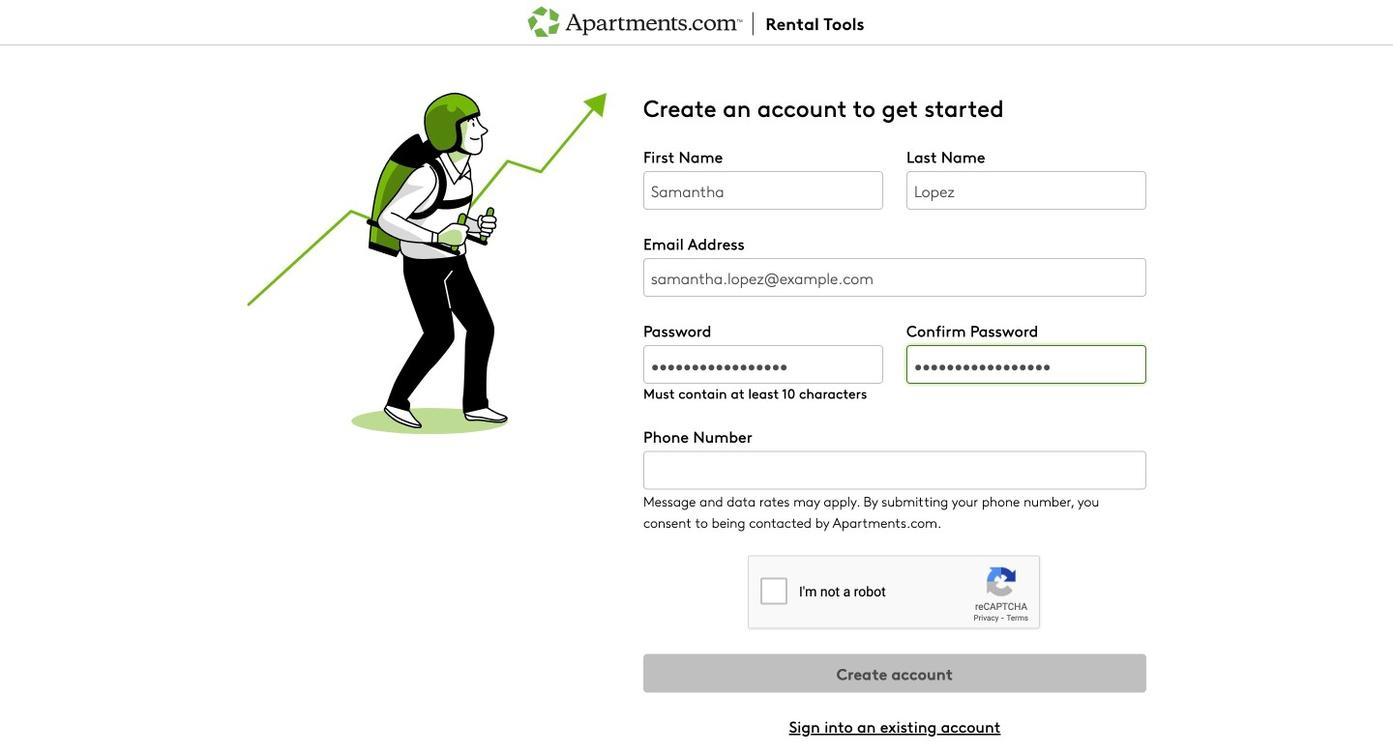 Task type: locate. For each thing, give the bounding box(es) containing it.
apartments for rent image
[[527, 4, 866, 45]]

None text field
[[644, 171, 884, 210], [644, 258, 1147, 297], [644, 451, 1147, 490], [644, 171, 884, 210], [644, 258, 1147, 297], [644, 451, 1147, 490]]

None password field
[[644, 345, 884, 384], [907, 345, 1147, 384], [644, 345, 884, 384], [907, 345, 1147, 384]]

None text field
[[907, 171, 1147, 210]]



Task type: vqa. For each thing, say whether or not it's contained in the screenshot.
password field
yes



